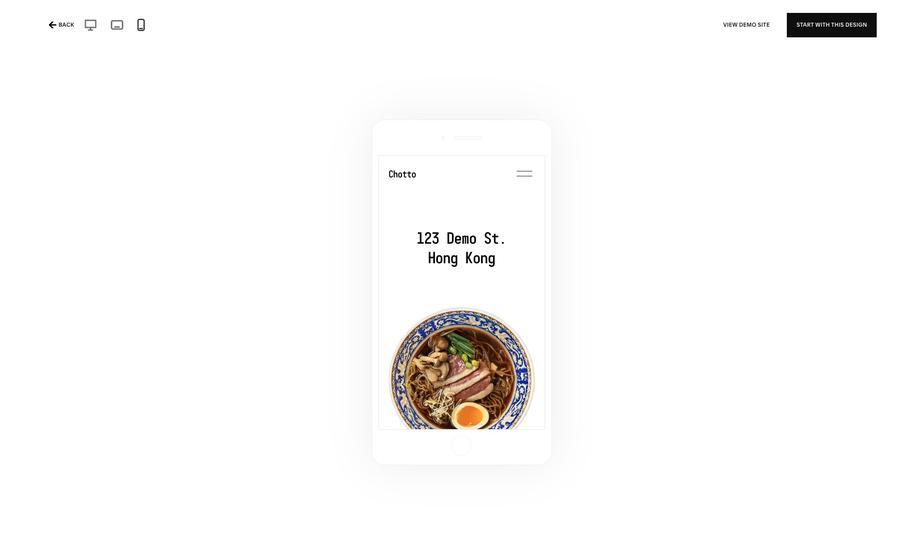 Task type: vqa. For each thing, say whether or not it's contained in the screenshot.
atlantic image at the top
yes



Task type: locate. For each thing, give the bounding box(es) containing it.
5 - from the left
[[218, 22, 220, 31]]

- right blog
[[173, 22, 176, 31]]

online
[[20, 22, 42, 31]]

- left "preview template on a tablet device" image
[[98, 22, 101, 31]]

2 - from the left
[[98, 22, 101, 31]]

preview template on a tablet device image
[[109, 17, 125, 32]]

- right the store
[[63, 22, 66, 31]]

start
[[797, 21, 814, 28]]

1 - from the left
[[63, 22, 66, 31]]

back
[[59, 21, 74, 28]]

site
[[758, 21, 770, 28]]

7 - from the left
[[287, 22, 290, 31]]

- left blog
[[152, 22, 154, 31]]

-
[[63, 22, 66, 31], [98, 22, 101, 31], [152, 22, 154, 31], [173, 22, 176, 31], [218, 22, 220, 31], [252, 22, 255, 31], [287, 22, 290, 31]]

preview template on a desktop device image
[[81, 18, 100, 32]]

start with this design button
[[787, 13, 877, 37]]

- left courses
[[218, 22, 220, 31]]

online store - portfolio - memberships - blog - scheduling - courses - services - local business
[[20, 22, 342, 31]]

portfolio
[[68, 22, 97, 31]]

- left local
[[287, 22, 290, 31]]

- right courses
[[252, 22, 255, 31]]

business
[[311, 22, 342, 31]]

memberships
[[103, 22, 150, 31]]

view
[[723, 21, 738, 28]]

4 - from the left
[[173, 22, 176, 31]]



Task type: describe. For each thing, give the bounding box(es) containing it.
atlantic
[[341, 98, 376, 107]]

design
[[846, 21, 867, 28]]

demo
[[739, 21, 757, 28]]

store
[[43, 22, 62, 31]]

start with this design
[[797, 21, 867, 28]]

tantillo
[[341, 478, 375, 487]]

scheduling
[[178, 22, 216, 31]]

3 - from the left
[[152, 22, 154, 31]]

atlantic image
[[342, 0, 582, 89]]

tantillo image
[[342, 149, 582, 469]]

courses
[[222, 22, 250, 31]]

6 - from the left
[[252, 22, 255, 31]]

with
[[816, 21, 830, 28]]

local
[[292, 22, 310, 31]]

this
[[832, 21, 844, 28]]

view demo site link
[[723, 13, 770, 37]]

blog
[[156, 22, 172, 31]]

back button
[[46, 15, 77, 35]]

preview template on a mobile device image
[[134, 18, 148, 32]]

services
[[256, 22, 285, 31]]

view demo site
[[723, 21, 770, 28]]



